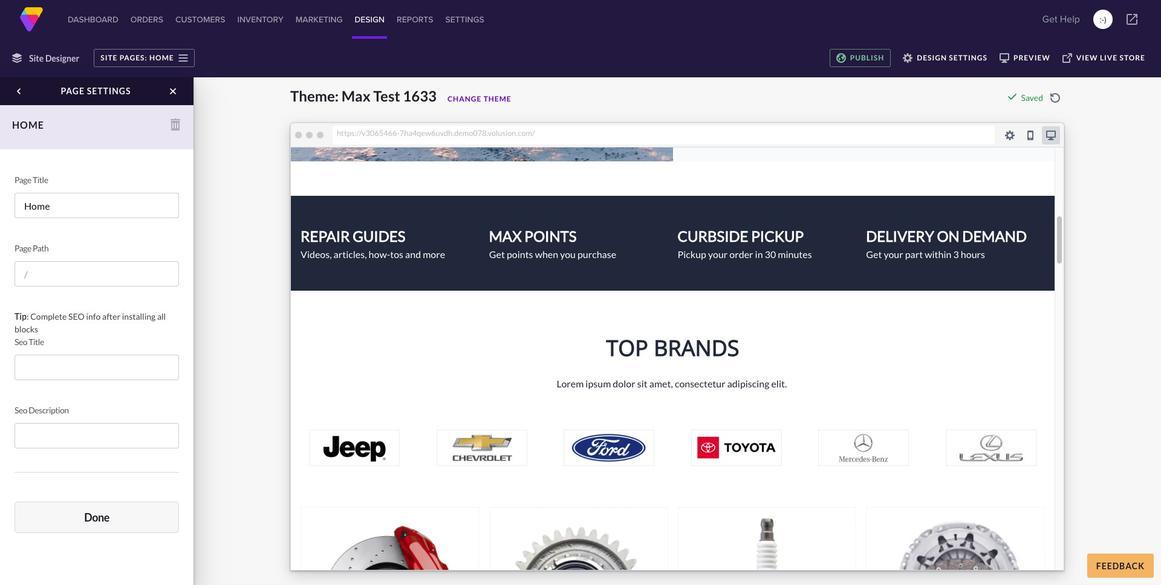 Task type: locate. For each thing, give the bounding box(es) containing it.
customers button
[[173, 0, 228, 39]]

settings down pages:
[[87, 86, 131, 96]]

help
[[1060, 12, 1081, 26]]

dashboard
[[68, 13, 118, 25]]

Seo Title text field
[[15, 355, 179, 381]]

0 horizontal spatial site
[[29, 53, 44, 63]]

1 seo from the top
[[15, 337, 27, 347]]

seo
[[68, 312, 85, 322]]

seo down blocks
[[15, 337, 27, 347]]

Seo Description text field
[[15, 424, 179, 449]]

reports
[[397, 13, 434, 25]]

home inside the sidebar element
[[12, 119, 44, 131]]

1 horizontal spatial site
[[101, 53, 118, 62]]

orders button
[[128, 0, 166, 39]]

1 vertical spatial settings
[[87, 86, 131, 96]]

7ha4qew6uvdh.demo078.volusion.com/
[[400, 128, 535, 138]]

settings
[[950, 53, 988, 62], [87, 86, 131, 96]]

title for seo title
[[29, 337, 44, 347]]

blocks
[[15, 324, 38, 335]]

0 horizontal spatial settings
[[87, 86, 131, 96]]

title
[[33, 175, 48, 185], [29, 337, 44, 347]]

)
[[1105, 13, 1107, 25]]

design button
[[352, 0, 387, 39]]

tip
[[15, 312, 27, 322]]

theme
[[484, 94, 512, 103]]

home inside button
[[149, 53, 174, 62]]

site
[[29, 53, 44, 63], [101, 53, 118, 62]]

site for site pages: home
[[101, 53, 118, 62]]

Page Path text field
[[15, 261, 179, 287]]

theme: max test 1633
[[290, 87, 437, 105]]

home up page title
[[12, 119, 44, 131]]

dashboard image
[[19, 7, 44, 31]]

seo title
[[15, 337, 44, 347]]

delete page image
[[169, 119, 182, 131]]

view live store
[[1077, 53, 1146, 62]]

designer
[[45, 53, 79, 63]]

0 vertical spatial title
[[33, 175, 48, 185]]

path
[[33, 243, 49, 254]]

1 horizontal spatial home
[[149, 53, 174, 62]]

0 vertical spatial settings
[[950, 53, 988, 62]]

page title
[[15, 175, 48, 185]]

page
[[61, 86, 85, 96], [15, 175, 31, 185], [15, 243, 31, 254]]

settings right the design
[[950, 53, 988, 62]]

site for site designer
[[29, 53, 44, 63]]

title for page title
[[33, 175, 48, 185]]

https://v3065466-
[[337, 128, 400, 138]]

saved image
[[1008, 92, 1017, 102]]

: complete seo info after installing all blocks
[[15, 312, 166, 335]]

marketing button
[[293, 0, 345, 39]]

site inside button
[[101, 53, 118, 62]]

page for page path
[[15, 243, 31, 254]]

store
[[1120, 53, 1146, 62]]

seo description
[[15, 405, 69, 416]]

home right pages:
[[149, 53, 174, 62]]

site left "designer"
[[29, 53, 44, 63]]

1 vertical spatial title
[[29, 337, 44, 347]]

get help
[[1043, 12, 1081, 26]]

design settings
[[917, 53, 988, 62]]

1 vertical spatial page
[[15, 175, 31, 185]]

:-) link
[[1094, 10, 1113, 29]]

1 vertical spatial seo
[[15, 405, 27, 416]]

Page Title text field
[[15, 193, 179, 218]]

site pages: home button
[[94, 49, 195, 67]]

settings inside the sidebar element
[[87, 86, 131, 96]]

change theme
[[448, 94, 512, 103]]

2 seo from the top
[[15, 405, 27, 416]]

seo left description
[[15, 405, 27, 416]]

change
[[448, 94, 482, 103]]

design
[[917, 53, 947, 62]]

theme:
[[290, 87, 339, 105]]

2 vertical spatial page
[[15, 243, 31, 254]]

preview button
[[994, 49, 1057, 67]]

1 vertical spatial home
[[12, 119, 44, 131]]

0 horizontal spatial home
[[12, 119, 44, 131]]

0 vertical spatial seo
[[15, 337, 27, 347]]

done
[[84, 511, 109, 524]]

done button
[[15, 502, 179, 534]]

1 horizontal spatial settings
[[950, 53, 988, 62]]

saved
[[1022, 93, 1044, 103]]

0 vertical spatial home
[[149, 53, 174, 62]]

settings inside "button"
[[950, 53, 988, 62]]

publish button
[[830, 49, 891, 67]]

home
[[149, 53, 174, 62], [12, 119, 44, 131]]

https://v3065466-7ha4qew6uvdh.demo078.volusion.com/
[[337, 128, 535, 138]]

seo
[[15, 337, 27, 347], [15, 405, 27, 416]]

description
[[29, 405, 69, 416]]

site left pages:
[[101, 53, 118, 62]]

1633
[[403, 87, 437, 105]]

page for page title
[[15, 175, 31, 185]]

0 vertical spatial page
[[61, 86, 85, 96]]



Task type: vqa. For each thing, say whether or not it's contained in the screenshot.
the leftmost Settings
yes



Task type: describe. For each thing, give the bounding box(es) containing it.
reports button
[[395, 0, 436, 39]]

view live store button
[[1057, 49, 1152, 67]]

pages:
[[120, 53, 147, 62]]

sidebar element
[[0, 77, 194, 586]]

info
[[86, 312, 101, 322]]

test
[[373, 87, 400, 105]]

page settings
[[61, 86, 131, 96]]

after
[[102, 312, 120, 322]]

settings for page settings
[[87, 86, 131, 96]]

volusion-logo link
[[19, 7, 44, 31]]

feedback
[[1097, 561, 1145, 571]]

design settings button
[[897, 49, 994, 67]]

seo for seo description
[[15, 405, 27, 416]]

settings
[[446, 13, 484, 25]]

orders
[[131, 13, 163, 25]]

inventory
[[237, 13, 284, 25]]

:
[[27, 312, 29, 322]]

preview
[[1014, 53, 1051, 62]]

max
[[342, 87, 371, 105]]

customers
[[175, 13, 225, 25]]

settings button
[[443, 0, 487, 39]]

installing
[[122, 312, 156, 322]]

page path
[[15, 243, 49, 254]]

site pages: home
[[101, 53, 174, 62]]

publish
[[850, 53, 885, 62]]

seo for seo title
[[15, 337, 27, 347]]

delete page element
[[169, 119, 182, 131]]

dashboard link
[[65, 0, 121, 39]]

design
[[355, 13, 385, 25]]

get help link
[[1039, 7, 1084, 31]]

all
[[157, 312, 166, 322]]

settings for design settings
[[950, 53, 988, 62]]

:-)
[[1100, 13, 1107, 25]]

page for page settings
[[61, 86, 85, 96]]

:-
[[1100, 13, 1105, 25]]

live
[[1100, 53, 1118, 62]]

get
[[1043, 12, 1058, 26]]

feedback button
[[1088, 554, 1154, 578]]

view
[[1077, 53, 1098, 62]]

marketing
[[296, 13, 343, 25]]

site designer
[[29, 53, 79, 63]]

complete
[[30, 312, 67, 322]]

inventory button
[[235, 0, 286, 39]]



